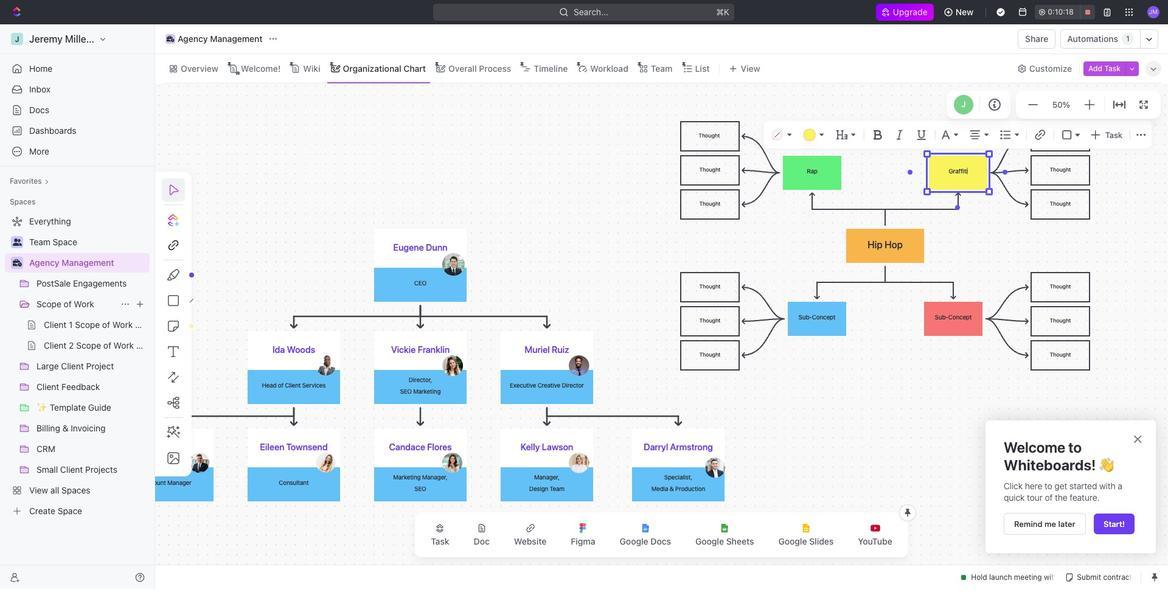 Task type: locate. For each thing, give the bounding box(es) containing it.
large client project link
[[37, 357, 147, 376]]

me
[[1045, 519, 1057, 529]]

work
[[74, 299, 94, 309], [112, 320, 133, 330], [114, 340, 134, 351]]

business time image
[[167, 36, 174, 42], [12, 259, 22, 267]]

user group image
[[12, 239, 22, 246]]

×
[[1134, 430, 1143, 447]]

google left slides
[[779, 536, 808, 547]]

get
[[1055, 481, 1068, 491]]

view right list
[[741, 63, 761, 73]]

1 horizontal spatial google
[[696, 536, 724, 547]]

of left the
[[1046, 493, 1053, 503]]

client feedback link
[[37, 377, 147, 397]]

management
[[210, 33, 263, 44], [62, 258, 114, 268]]

2 vertical spatial scope
[[76, 340, 101, 351]]

0 horizontal spatial agency management
[[29, 258, 114, 268]]

billing
[[37, 423, 60, 433]]

agency management inside tree
[[29, 258, 114, 268]]

google left sheets
[[696, 536, 724, 547]]

google for google slides
[[779, 536, 808, 547]]

1 vertical spatial team
[[29, 237, 50, 247]]

1 vertical spatial spaces
[[62, 485, 90, 496]]

work inside the client 2 scope of work docs link
[[114, 340, 134, 351]]

view
[[741, 63, 761, 73], [29, 485, 48, 496]]

everything link
[[5, 212, 147, 231]]

view all spaces
[[29, 485, 90, 496]]

wiki
[[303, 63, 321, 73]]

tree inside sidebar navigation
[[5, 212, 156, 521]]

0 vertical spatial view
[[741, 63, 761, 73]]

jm button
[[1144, 2, 1164, 22]]

client 1 scope of work docs
[[44, 320, 155, 330]]

agency management link up overview
[[163, 32, 266, 46]]

1 right automations
[[1127, 34, 1130, 43]]

add task button
[[1084, 61, 1126, 76]]

a
[[1118, 481, 1123, 491]]

0 horizontal spatial management
[[62, 258, 114, 268]]

0 vertical spatial business time image
[[167, 36, 174, 42]]

workload link
[[588, 60, 629, 77]]

the
[[1056, 493, 1068, 503]]

1 horizontal spatial spaces
[[62, 485, 90, 496]]

0 vertical spatial space
[[53, 237, 77, 247]]

1 vertical spatial j
[[962, 99, 966, 109]]

large client project
[[37, 361, 114, 371]]

1 horizontal spatial 1
[[1127, 34, 1130, 43]]

of down postsale
[[64, 299, 72, 309]]

favorites button
[[5, 174, 54, 189]]

0:10:18 button
[[1036, 5, 1096, 19]]

client inside "client 1 scope of work docs" link
[[44, 320, 67, 330]]

postsale
[[37, 278, 71, 289]]

agency management up postsale engagements
[[29, 258, 114, 268]]

space down view all spaces link
[[58, 506, 82, 516]]

to up whiteboards
[[1069, 439, 1082, 456]]

welcome
[[1004, 439, 1066, 456]]

view inside tree
[[29, 485, 48, 496]]

start!
[[1104, 519, 1126, 529]]

task
[[1105, 64, 1121, 73], [1106, 130, 1123, 140], [431, 536, 450, 547]]

⌘k
[[717, 7, 730, 17]]

scope for 1
[[75, 320, 100, 330]]

work up project
[[114, 340, 134, 351]]

1 vertical spatial agency management link
[[29, 253, 147, 273]]

team right user group icon
[[29, 237, 50, 247]]

1 horizontal spatial view
[[741, 63, 761, 73]]

engagements
[[73, 278, 127, 289]]

dialog
[[986, 421, 1157, 553]]

management down team space link
[[62, 258, 114, 268]]

0 vertical spatial j
[[15, 34, 19, 44]]

3 google from the left
[[779, 536, 808, 547]]

business time image down user group icon
[[12, 259, 22, 267]]

space
[[53, 237, 77, 247], [58, 506, 82, 516]]

management up welcome! link
[[210, 33, 263, 44]]

0 vertical spatial agency management link
[[163, 32, 266, 46]]

0 horizontal spatial j
[[15, 34, 19, 44]]

work inside "client 1 scope of work docs" link
[[112, 320, 133, 330]]

0 horizontal spatial view
[[29, 485, 48, 496]]

remind me later button
[[1004, 513, 1086, 535]]

google right figma
[[620, 536, 649, 547]]

client inside large client project link
[[61, 361, 84, 371]]

scope right the 2
[[76, 340, 101, 351]]

0 horizontal spatial to
[[1045, 481, 1053, 491]]

team left list link
[[651, 63, 673, 73]]

1 horizontal spatial agency
[[178, 33, 208, 44]]

1 vertical spatial agency
[[29, 258, 59, 268]]

small
[[37, 464, 58, 475]]

tree containing everything
[[5, 212, 156, 521]]

click here to get started with a quick tour of the feature.
[[1004, 481, 1125, 503]]

business time image right workspace
[[167, 36, 174, 42]]

feature.
[[1070, 493, 1100, 503]]

0 vertical spatial work
[[74, 299, 94, 309]]

spaces down favorites
[[10, 197, 36, 206]]

client down large
[[37, 382, 59, 392]]

2 vertical spatial task
[[431, 536, 450, 547]]

share
[[1026, 33, 1049, 44]]

0 horizontal spatial agency
[[29, 258, 59, 268]]

feedback
[[62, 382, 100, 392]]

1 vertical spatial scope
[[75, 320, 100, 330]]

0 horizontal spatial business time image
[[12, 259, 22, 267]]

client left the 2
[[44, 340, 67, 351]]

google for google sheets
[[696, 536, 724, 547]]

0 horizontal spatial team
[[29, 237, 50, 247]]

1 google from the left
[[620, 536, 649, 547]]

2
[[69, 340, 74, 351]]

agency up overview
[[178, 33, 208, 44]]

management inside sidebar navigation
[[62, 258, 114, 268]]

organizational chart
[[343, 63, 426, 73]]

add task
[[1089, 64, 1121, 73]]

list link
[[693, 60, 710, 77]]

youtube
[[859, 536, 893, 547]]

client for 1
[[44, 320, 67, 330]]

website
[[514, 536, 547, 547]]

scope down scope of work link
[[75, 320, 100, 330]]

1 up the 2
[[69, 320, 73, 330]]

1 vertical spatial business time image
[[12, 259, 22, 267]]

0 horizontal spatial 1
[[69, 320, 73, 330]]

to inside click here to get started with a quick tour of the feature.
[[1045, 481, 1053, 491]]

view button
[[725, 54, 765, 83]]

overall process
[[449, 63, 512, 73]]

later
[[1059, 519, 1076, 529]]

0 horizontal spatial task button
[[421, 516, 459, 554]]

client down the 2
[[61, 361, 84, 371]]

2 horizontal spatial google
[[779, 536, 808, 547]]

!
[[1092, 456, 1097, 473]]

j inside sidebar navigation
[[15, 34, 19, 44]]

agency management link
[[163, 32, 266, 46], [29, 253, 147, 273]]

1 horizontal spatial agency management
[[178, 33, 263, 44]]

view left all
[[29, 485, 48, 496]]

agency management link down team space link
[[29, 253, 147, 273]]

everything
[[29, 216, 71, 226]]

1 horizontal spatial management
[[210, 33, 263, 44]]

work for 1
[[112, 320, 133, 330]]

0 vertical spatial to
[[1069, 439, 1082, 456]]

j
[[15, 34, 19, 44], [962, 99, 966, 109]]

agency down team space
[[29, 258, 59, 268]]

client down scope of work
[[44, 320, 67, 330]]

client 1 scope of work docs link
[[44, 315, 155, 335]]

1 vertical spatial work
[[112, 320, 133, 330]]

work up client 2 scope of work docs
[[112, 320, 133, 330]]

sheets
[[727, 536, 755, 547]]

welcome!
[[241, 63, 281, 73]]

👋
[[1100, 456, 1114, 473]]

graffiti
[[949, 168, 968, 175]]

project
[[86, 361, 114, 371]]

new
[[956, 7, 974, 17]]

view for view all spaces
[[29, 485, 48, 496]]

2 vertical spatial work
[[114, 340, 134, 351]]

0 vertical spatial management
[[210, 33, 263, 44]]

spaces down 'small client projects'
[[62, 485, 90, 496]]

team inside tree
[[29, 237, 50, 247]]

scope down postsale
[[37, 299, 61, 309]]

0 horizontal spatial spaces
[[10, 197, 36, 206]]

more
[[29, 146, 49, 156]]

1 vertical spatial view
[[29, 485, 48, 496]]

space for create space
[[58, 506, 82, 516]]

overview link
[[178, 60, 218, 77]]

task button
[[1088, 126, 1126, 143], [421, 516, 459, 554]]

timeline link
[[532, 60, 568, 77]]

× button
[[1134, 430, 1143, 447]]

1 vertical spatial agency management
[[29, 258, 114, 268]]

inbox link
[[5, 80, 150, 99]]

of inside click here to get started with a quick tour of the feature.
[[1046, 493, 1053, 503]]

client 2 scope of work docs link
[[44, 336, 156, 356]]

to
[[1069, 439, 1082, 456], [1045, 481, 1053, 491]]

0 vertical spatial team
[[651, 63, 673, 73]]

1 vertical spatial to
[[1045, 481, 1053, 491]]

team for team
[[651, 63, 673, 73]]

0 horizontal spatial google
[[620, 536, 649, 547]]

1 horizontal spatial team
[[651, 63, 673, 73]]

projects
[[85, 464, 117, 475]]

0 vertical spatial task button
[[1088, 126, 1126, 143]]

view inside button
[[741, 63, 761, 73]]

0 vertical spatial task
[[1105, 64, 1121, 73]]

doc
[[474, 536, 490, 547]]

tree
[[5, 212, 156, 521]]

1 vertical spatial space
[[58, 506, 82, 516]]

scope of work link
[[37, 295, 116, 314]]

client inside small client projects 'link'
[[60, 464, 83, 475]]

scope of work
[[37, 299, 94, 309]]

0 horizontal spatial agency management link
[[29, 253, 147, 273]]

of
[[64, 299, 72, 309], [102, 320, 110, 330], [103, 340, 111, 351], [1046, 493, 1053, 503]]

0 vertical spatial 1
[[1127, 34, 1130, 43]]

team link
[[649, 60, 673, 77]]

client inside client feedback link
[[37, 382, 59, 392]]

here
[[1026, 481, 1043, 491]]

to left get
[[1045, 481, 1053, 491]]

0 vertical spatial spaces
[[10, 197, 36, 206]]

2 google from the left
[[696, 536, 724, 547]]

customize button
[[1014, 60, 1076, 77]]

agency management up overview
[[178, 33, 263, 44]]

space down everything link
[[53, 237, 77, 247]]

docs link
[[5, 100, 150, 120]]

started
[[1070, 481, 1098, 491]]

1 vertical spatial management
[[62, 258, 114, 268]]

organizational chart link
[[341, 60, 426, 77]]

timeline
[[534, 63, 568, 73]]

1 vertical spatial 1
[[69, 320, 73, 330]]

dashboards link
[[5, 121, 150, 141]]

1 horizontal spatial to
[[1069, 439, 1082, 456]]

google
[[620, 536, 649, 547], [696, 536, 724, 547], [779, 536, 808, 547]]

organizational
[[343, 63, 402, 73]]

view for view
[[741, 63, 761, 73]]

automations
[[1068, 33, 1119, 44]]

with
[[1100, 481, 1116, 491]]

work down postsale engagements
[[74, 299, 94, 309]]

google inside "button"
[[620, 536, 649, 547]]

client up view all spaces link
[[60, 464, 83, 475]]

1 horizontal spatial j
[[962, 99, 966, 109]]

0 vertical spatial agency management
[[178, 33, 263, 44]]



Task type: vqa. For each thing, say whether or not it's contained in the screenshot.
Search
no



Task type: describe. For each thing, give the bounding box(es) containing it.
of down "client 1 scope of work docs" link
[[103, 340, 111, 351]]

google docs
[[620, 536, 671, 547]]

billing & invoicing
[[37, 423, 106, 433]]

search...
[[574, 7, 609, 17]]

postsale engagements
[[37, 278, 127, 289]]

jeremy
[[29, 33, 63, 44]]

welcome to whiteboards ! 👋
[[1004, 439, 1114, 473]]

1 vertical spatial task button
[[421, 516, 459, 554]]

small client projects
[[37, 464, 117, 475]]

&
[[62, 423, 68, 433]]

client for 2
[[44, 340, 67, 351]]

wiki link
[[301, 60, 321, 77]]

postsale engagements link
[[37, 274, 147, 293]]

share button
[[1019, 29, 1056, 49]]

scope for 2
[[76, 340, 101, 351]]

google docs button
[[610, 516, 681, 554]]

1 horizontal spatial task button
[[1088, 126, 1126, 143]]

client 2 scope of work docs
[[44, 340, 156, 351]]

✨ template guide
[[37, 402, 111, 413]]

task inside button
[[1105, 64, 1121, 73]]

more button
[[5, 142, 150, 161]]

jm
[[1150, 8, 1159, 15]]

welcome! link
[[239, 60, 281, 77]]

invoicing
[[71, 423, 106, 433]]

client for feedback
[[37, 382, 59, 392]]

chart
[[404, 63, 426, 73]]

to inside welcome to whiteboards ! 👋
[[1069, 439, 1082, 456]]

docs inside "button"
[[651, 536, 671, 547]]

dashboards
[[29, 125, 76, 136]]

overview
[[181, 63, 218, 73]]

small client projects link
[[37, 460, 147, 480]]

jeremy miller's workspace
[[29, 33, 151, 44]]

1 horizontal spatial business time image
[[167, 36, 174, 42]]

crm
[[37, 444, 55, 454]]

add
[[1089, 64, 1103, 73]]

doc button
[[464, 516, 500, 554]]

tour
[[1028, 493, 1043, 503]]

work for 2
[[114, 340, 134, 351]]

overall process link
[[446, 60, 512, 77]]

view all spaces link
[[5, 481, 147, 500]]

0:10:18
[[1048, 7, 1074, 16]]

view button
[[725, 60, 765, 77]]

create space link
[[5, 502, 147, 521]]

figma button
[[562, 516, 605, 554]]

miller's
[[65, 33, 98, 44]]

team space link
[[29, 233, 147, 252]]

quick
[[1004, 493, 1025, 503]]

dropdown menu image
[[1013, 126, 1022, 143]]

billing & invoicing link
[[37, 419, 147, 438]]

large
[[37, 361, 59, 371]]

google slides
[[779, 536, 834, 547]]

new button
[[939, 2, 981, 22]]

create
[[29, 506, 55, 516]]

overall
[[449, 63, 477, 73]]

1 vertical spatial task
[[1106, 130, 1123, 140]]

0 vertical spatial agency
[[178, 33, 208, 44]]

1 horizontal spatial agency management link
[[163, 32, 266, 46]]

google for google docs
[[620, 536, 649, 547]]

template
[[50, 402, 86, 413]]

team space
[[29, 237, 77, 247]]

upgrade
[[893, 7, 928, 17]]

google slides button
[[769, 516, 844, 554]]

whiteboards
[[1004, 456, 1092, 473]]

1 inside "client 1 scope of work docs" link
[[69, 320, 73, 330]]

guide
[[88, 402, 111, 413]]

jeremy miller's workspace, , element
[[11, 33, 23, 45]]

list
[[696, 63, 710, 73]]

dialog containing ×
[[986, 421, 1157, 553]]

sidebar navigation
[[0, 24, 158, 589]]

50% button
[[1051, 97, 1073, 112]]

create space
[[29, 506, 82, 516]]

agency inside sidebar navigation
[[29, 258, 59, 268]]

workspace
[[100, 33, 151, 44]]

google sheets
[[696, 536, 755, 547]]

start! button
[[1095, 514, 1135, 534]]

of up client 2 scope of work docs
[[102, 320, 110, 330]]

home link
[[5, 59, 150, 79]]

youtube button
[[849, 516, 903, 554]]

crm link
[[37, 440, 147, 459]]

inbox
[[29, 84, 51, 94]]

✨ template guide link
[[37, 398, 147, 418]]

remind
[[1015, 519, 1043, 529]]

space for team space
[[53, 237, 77, 247]]

0 vertical spatial scope
[[37, 299, 61, 309]]

process
[[479, 63, 512, 73]]

work inside scope of work link
[[74, 299, 94, 309]]

figma
[[571, 536, 596, 547]]

team for team space
[[29, 237, 50, 247]]

favorites
[[10, 177, 42, 186]]



